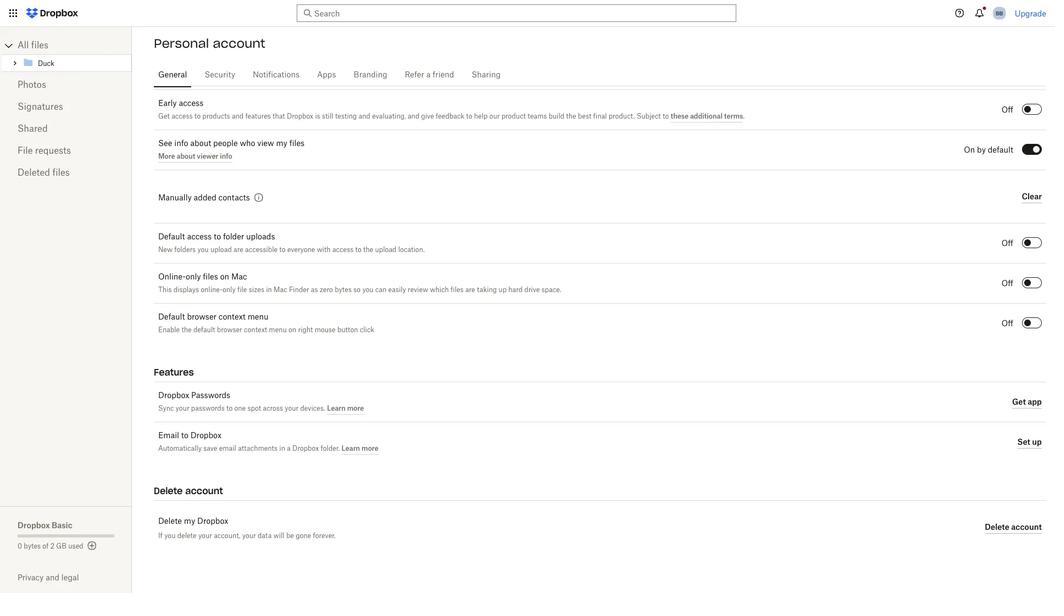 Task type: locate. For each thing, give the bounding box(es) containing it.
1 horizontal spatial default
[[988, 146, 1013, 154]]

1 horizontal spatial my
[[276, 139, 287, 147]]

up left hard
[[499, 287, 507, 294]]

get left app
[[1012, 397, 1026, 407]]

learn right devices.
[[327, 404, 345, 412]]

0 vertical spatial are
[[234, 247, 243, 254]]

if
[[158, 532, 163, 540]]

files right the all
[[31, 41, 48, 50]]

1 vertical spatial the
[[363, 247, 373, 254]]

0 vertical spatial only
[[186, 273, 201, 281]]

only up the displays at the left top of page
[[186, 273, 201, 281]]

account inside button
[[1011, 523, 1042, 532]]

the
[[566, 113, 576, 120], [363, 247, 373, 254], [182, 327, 192, 334]]

default for default access to folder uploads
[[158, 233, 185, 241]]

early
[[158, 99, 177, 107]]

0 vertical spatial get
[[158, 113, 170, 120]]

get inside get app button
[[1012, 397, 1026, 407]]

1 vertical spatial context
[[244, 327, 267, 334]]

0 horizontal spatial get
[[158, 113, 170, 120]]

access up folders
[[187, 233, 212, 241]]

only
[[186, 273, 201, 281], [223, 287, 236, 294]]

upload down default access to folder uploads
[[210, 247, 232, 254]]

1 horizontal spatial you
[[197, 247, 209, 254]]

more
[[158, 152, 175, 160]]

get more space image
[[86, 540, 99, 553]]

delete account button
[[985, 521, 1042, 534]]

0 vertical spatial about
[[190, 139, 211, 147]]

menu
[[248, 313, 268, 321], [269, 327, 287, 334]]

signatures
[[18, 103, 63, 112]]

1 horizontal spatial bytes
[[335, 287, 352, 294]]

0 horizontal spatial a
[[287, 445, 291, 452]]

folders
[[174, 247, 196, 254]]

file requests
[[18, 147, 71, 156]]

are left taking
[[465, 287, 475, 294]]

1 vertical spatial learn more button
[[342, 442, 378, 455]]

get down "early"
[[158, 113, 170, 120]]

you right folders
[[197, 247, 209, 254]]

build
[[549, 113, 564, 120]]

dropbox left is
[[287, 113, 313, 120]]

learn more button right devices.
[[327, 402, 364, 415]]

1 horizontal spatial in
[[279, 445, 285, 452]]

1 horizontal spatial mac
[[274, 287, 287, 294]]

only left file
[[223, 287, 236, 294]]

get for get access to products and features that dropbox is still testing and evaluating, and give feedback to help our product teams build the best final product. subject to these additional terms .
[[158, 113, 170, 120]]

1 default from the top
[[158, 233, 185, 241]]

1 vertical spatial up
[[1032, 437, 1042, 447]]

deleted files
[[18, 169, 70, 177]]

0 vertical spatial the
[[566, 113, 576, 120]]

set
[[1017, 437, 1030, 447]]

who
[[240, 139, 255, 147]]

to left products
[[194, 113, 201, 120]]

context down file
[[219, 313, 246, 321]]

1 vertical spatial in
[[279, 445, 285, 452]]

files inside the see info about people who view my files more about viewer info
[[289, 139, 305, 147]]

1 vertical spatial my
[[184, 518, 195, 525]]

you right if
[[164, 532, 176, 540]]

dropbox up account,
[[197, 518, 228, 525]]

info down people
[[220, 152, 232, 160]]

my right "view"
[[276, 139, 287, 147]]

4 off from the top
[[1002, 320, 1013, 327]]

mac left finder
[[274, 287, 287, 294]]

1 horizontal spatial get
[[1012, 397, 1026, 407]]

manually added contacts
[[158, 194, 250, 202]]

1 vertical spatial default
[[158, 313, 185, 321]]

in right attachments
[[279, 445, 285, 452]]

learn more button right folder.
[[342, 442, 378, 455]]

save
[[203, 445, 217, 452]]

upload left location.
[[375, 247, 396, 254]]

access right "early"
[[179, 99, 203, 107]]

your
[[176, 405, 189, 412], [285, 405, 299, 412], [198, 532, 212, 540], [242, 532, 256, 540]]

dropbox
[[287, 113, 313, 120], [158, 392, 189, 399], [191, 432, 221, 439], [292, 445, 319, 452], [197, 518, 228, 525], [18, 521, 50, 530]]

1 vertical spatial on
[[288, 327, 296, 334]]

about right 'more' in the left of the page
[[177, 152, 195, 160]]

1 vertical spatial mac
[[274, 287, 287, 294]]

learn more button for get app
[[327, 402, 364, 415]]

are down the folder
[[234, 247, 243, 254]]

mac
[[231, 273, 247, 281], [274, 287, 287, 294]]

access inside get access to products and features that dropbox is still testing and evaluating, and give feedback to help our product teams build the best final product. subject to these additional terms .
[[172, 113, 193, 120]]

3 off from the top
[[1002, 280, 1013, 287]]

0 vertical spatial my
[[276, 139, 287, 147]]

sharing
[[472, 71, 501, 79]]

signatures link
[[18, 96, 114, 118]]

hard
[[508, 287, 523, 294]]

a right 'refer'
[[426, 71, 431, 79]]

in right sizes
[[266, 287, 272, 294]]

upgrade
[[1015, 9, 1046, 18]]

photos
[[18, 81, 46, 90]]

access
[[179, 99, 203, 107], [172, 113, 193, 120], [187, 233, 212, 241], [332, 247, 353, 254]]

0 vertical spatial info
[[174, 139, 188, 147]]

personal
[[154, 36, 209, 51]]

0 vertical spatial bytes
[[335, 287, 352, 294]]

on
[[220, 273, 229, 281], [288, 327, 296, 334]]

a right attachments
[[287, 445, 291, 452]]

dropbox inside automatically save email attachments in a dropbox folder. learn more
[[292, 445, 319, 452]]

still
[[322, 113, 333, 120]]

1 horizontal spatial a
[[426, 71, 431, 79]]

0 horizontal spatial are
[[234, 247, 243, 254]]

0 horizontal spatial in
[[266, 287, 272, 294]]

0 horizontal spatial default
[[193, 327, 215, 334]]

bytes left 'so'
[[335, 287, 352, 294]]

default
[[158, 233, 185, 241], [158, 313, 185, 321]]

duck
[[38, 60, 54, 67]]

browser down default browser context menu
[[217, 327, 242, 334]]

in
[[266, 287, 272, 294], [279, 445, 285, 452]]

2 horizontal spatial the
[[566, 113, 576, 120]]

0 vertical spatial browser
[[187, 313, 216, 321]]

devices.
[[300, 405, 325, 412]]

menu left right
[[269, 327, 287, 334]]

passwords
[[191, 392, 230, 399]]

be
[[286, 532, 294, 540]]

on up online-
[[220, 273, 229, 281]]

1 vertical spatial are
[[465, 287, 475, 294]]

default
[[988, 146, 1013, 154], [193, 327, 215, 334]]

off for on
[[1002, 280, 1013, 287]]

0 horizontal spatial only
[[186, 273, 201, 281]]

learn
[[327, 404, 345, 412], [342, 444, 360, 452]]

general
[[158, 71, 187, 79]]

default up 'enable' at bottom
[[158, 313, 185, 321]]

1 vertical spatial delete account
[[985, 523, 1042, 532]]

the up the 'this displays online-only file sizes in mac finder as zero bytes so you can easily review which files are taking up hard drive space.'
[[363, 247, 373, 254]]

files right which
[[451, 287, 464, 294]]

0 horizontal spatial menu
[[248, 313, 268, 321]]

1 horizontal spatial are
[[465, 287, 475, 294]]

0 vertical spatial context
[[219, 313, 246, 321]]

my up delete
[[184, 518, 195, 525]]

to right with
[[355, 247, 361, 254]]

legal
[[61, 573, 79, 582]]

0 vertical spatial default
[[158, 233, 185, 241]]

0 horizontal spatial you
[[164, 532, 176, 540]]

files down file requests link
[[52, 169, 70, 177]]

dropbox up save at the left bottom of the page
[[191, 432, 221, 439]]

default up new
[[158, 233, 185, 241]]

privacy
[[18, 573, 44, 582]]

your right sync
[[176, 405, 189, 412]]

off for menu
[[1002, 320, 1013, 327]]

2 vertical spatial you
[[164, 532, 176, 540]]

get inside get access to products and features that dropbox is still testing and evaluating, and give feedback to help our product teams build the best final product. subject to these additional terms .
[[158, 113, 170, 120]]

dropbox inside get access to products and features that dropbox is still testing and evaluating, and give feedback to help our product teams build the best final product. subject to these additional terms .
[[287, 113, 313, 120]]

dropbox logo - go to the homepage image
[[22, 4, 82, 22]]

access for get
[[172, 113, 193, 120]]

1 horizontal spatial menu
[[269, 327, 287, 334]]

0 vertical spatial learn more button
[[327, 402, 364, 415]]

bytes right 0
[[24, 543, 41, 550]]

up right set
[[1032, 437, 1042, 447]]

1 vertical spatial learn
[[342, 444, 360, 452]]

1 horizontal spatial up
[[1032, 437, 1042, 447]]

best
[[578, 113, 591, 120]]

that
[[273, 113, 285, 120]]

zero
[[320, 287, 333, 294]]

delete my dropbox
[[158, 518, 228, 525]]

0 horizontal spatial info
[[174, 139, 188, 147]]

testing
[[335, 113, 357, 120]]

folder
[[223, 233, 244, 241]]

0 horizontal spatial on
[[220, 273, 229, 281]]

one
[[234, 405, 246, 412]]

upload
[[210, 247, 232, 254], [375, 247, 396, 254]]

1 vertical spatial menu
[[269, 327, 287, 334]]

0 bytes of 2 gb used
[[18, 543, 83, 550]]

1 vertical spatial default
[[193, 327, 215, 334]]

mac up file
[[231, 273, 247, 281]]

0 horizontal spatial bytes
[[24, 543, 41, 550]]

default right by at the right
[[988, 146, 1013, 154]]

apps tab
[[313, 62, 340, 88]]

you right 'so'
[[362, 287, 373, 294]]

your left data
[[242, 532, 256, 540]]

1 horizontal spatial upload
[[375, 247, 396, 254]]

0 vertical spatial mac
[[231, 273, 247, 281]]

delete account
[[154, 485, 223, 497], [985, 523, 1042, 532]]

sizes
[[249, 287, 264, 294]]

0 vertical spatial up
[[499, 287, 507, 294]]

mouse
[[315, 327, 336, 334]]

1 vertical spatial get
[[1012, 397, 1026, 407]]

0 horizontal spatial upload
[[210, 247, 232, 254]]

about
[[190, 139, 211, 147], [177, 152, 195, 160]]

gone
[[296, 532, 311, 540]]

online-
[[201, 287, 223, 294]]

right
[[298, 327, 313, 334]]

browser
[[187, 313, 216, 321], [217, 327, 242, 334]]

access down early access at the left
[[172, 113, 193, 120]]

more right folder.
[[362, 444, 378, 452]]

to left one
[[226, 405, 233, 412]]

0 vertical spatial a
[[426, 71, 431, 79]]

space.
[[542, 287, 561, 294]]

to left the folder
[[214, 233, 221, 241]]

files inside tree
[[31, 41, 48, 50]]

used
[[68, 543, 83, 550]]

get app button
[[1012, 396, 1042, 409]]

file requests link
[[18, 140, 114, 162]]

review
[[408, 287, 428, 294]]

products
[[202, 113, 230, 120]]

your right delete
[[198, 532, 212, 540]]

this
[[158, 287, 172, 294]]

email
[[219, 445, 236, 452]]

2 default from the top
[[158, 313, 185, 321]]

more right devices.
[[347, 404, 364, 412]]

2 vertical spatial the
[[182, 327, 192, 334]]

learn right folder.
[[342, 444, 360, 452]]

1 vertical spatial more
[[362, 444, 378, 452]]

1 vertical spatial info
[[220, 152, 232, 160]]

access for default
[[187, 233, 212, 241]]

dropbox left folder.
[[292, 445, 319, 452]]

learn more button
[[327, 402, 364, 415], [342, 442, 378, 455]]

general tab
[[154, 62, 191, 88]]

on left right
[[288, 327, 296, 334]]

the left the best
[[566, 113, 576, 120]]

terms
[[724, 112, 743, 120]]

context down sizes
[[244, 327, 267, 334]]

0 vertical spatial menu
[[248, 313, 268, 321]]

0 vertical spatial in
[[266, 287, 272, 294]]

info right 'see'
[[174, 139, 188, 147]]

and left give
[[408, 113, 419, 120]]

1 vertical spatial a
[[287, 445, 291, 452]]

browser down online-
[[187, 313, 216, 321]]

1 horizontal spatial only
[[223, 287, 236, 294]]

dropbox basic
[[18, 521, 72, 530]]

files right "view"
[[289, 139, 305, 147]]

delete inside button
[[985, 523, 1009, 532]]

click
[[360, 327, 374, 334]]

view
[[257, 139, 274, 147]]

will
[[273, 532, 284, 540]]

my
[[276, 139, 287, 147], [184, 518, 195, 525]]

0 vertical spatial learn
[[327, 404, 345, 412]]

1 vertical spatial you
[[362, 287, 373, 294]]

1 vertical spatial bytes
[[24, 543, 41, 550]]

see info about people who view my files more about viewer info
[[158, 139, 305, 160]]

0 vertical spatial delete account
[[154, 485, 223, 497]]

default down default browser context menu
[[193, 327, 215, 334]]

the right 'enable' at bottom
[[182, 327, 192, 334]]

menu up enable the default browser context menu on right mouse button click
[[248, 313, 268, 321]]

2 vertical spatial account
[[1011, 523, 1042, 532]]

0 vertical spatial default
[[988, 146, 1013, 154]]

tab list
[[154, 60, 1046, 88]]

2 horizontal spatial you
[[362, 287, 373, 294]]

all
[[18, 41, 29, 50]]

to left the these
[[663, 113, 669, 120]]

about up more about viewer info button
[[190, 139, 211, 147]]

2 off from the top
[[1002, 240, 1013, 247]]

to up 'automatically'
[[181, 432, 188, 439]]



Task type: describe. For each thing, give the bounding box(es) containing it.
which
[[430, 287, 449, 294]]

by
[[977, 146, 986, 154]]

get for get app
[[1012, 397, 1026, 407]]

if you delete your account, your data will be gone forever.
[[158, 532, 336, 540]]

a inside automatically save email attachments in a dropbox folder. learn more
[[287, 445, 291, 452]]

access for early
[[179, 99, 203, 107]]

to inside the sync your passwords to one spot across your devices. learn more
[[226, 405, 233, 412]]

taking
[[477, 287, 497, 294]]

see
[[158, 139, 172, 147]]

0 horizontal spatial up
[[499, 287, 507, 294]]

global header element
[[0, 0, 1055, 27]]

1 vertical spatial account
[[185, 485, 223, 497]]

branding tab
[[349, 62, 392, 88]]

is
[[315, 113, 320, 120]]

on
[[964, 146, 975, 154]]

0 vertical spatial account
[[213, 36, 265, 51]]

in inside automatically save email attachments in a dropbox folder. learn more
[[279, 445, 285, 452]]

deleted
[[18, 169, 50, 177]]

all files
[[18, 41, 48, 50]]

2
[[50, 543, 54, 550]]

new
[[158, 247, 173, 254]]

security
[[205, 71, 235, 79]]

email to dropbox
[[158, 432, 221, 439]]

0 horizontal spatial the
[[182, 327, 192, 334]]

gb
[[56, 543, 66, 550]]

sharing tab
[[467, 62, 505, 88]]

branding
[[354, 71, 387, 79]]

up inside button
[[1032, 437, 1042, 447]]

.
[[743, 113, 745, 120]]

button
[[337, 327, 358, 334]]

personal account
[[154, 36, 265, 51]]

sync your passwords to one spot across your devices. learn more
[[158, 404, 364, 412]]

upgrade link
[[1015, 9, 1046, 18]]

attachments
[[238, 445, 278, 452]]

0 vertical spatial you
[[197, 247, 209, 254]]

and left features
[[232, 113, 244, 120]]

with
[[317, 247, 331, 254]]

email
[[158, 432, 179, 439]]

access right with
[[332, 247, 353, 254]]

Search text field
[[314, 7, 716, 19]]

basic
[[52, 521, 72, 530]]

and left the legal
[[46, 573, 59, 582]]

account,
[[214, 532, 240, 540]]

learn more button for set up
[[342, 442, 378, 455]]

0 vertical spatial on
[[220, 273, 229, 281]]

to left everyone
[[279, 247, 286, 254]]

all files tree
[[2, 37, 132, 72]]

0 horizontal spatial mac
[[231, 273, 247, 281]]

set up button
[[1017, 436, 1042, 449]]

sync
[[158, 405, 174, 412]]

more about viewer info button
[[158, 150, 232, 163]]

1 horizontal spatial the
[[363, 247, 373, 254]]

0 vertical spatial more
[[347, 404, 364, 412]]

files up online-
[[203, 273, 218, 281]]

location.
[[398, 247, 425, 254]]

1 horizontal spatial info
[[220, 152, 232, 160]]

default browser context menu
[[158, 313, 268, 321]]

clear button
[[1022, 190, 1042, 203]]

across
[[263, 405, 283, 412]]

file
[[237, 287, 247, 294]]

manually
[[158, 194, 192, 202]]

data
[[258, 532, 272, 540]]

these
[[671, 112, 689, 120]]

online-
[[158, 273, 186, 281]]

default for default browser context menu
[[158, 313, 185, 321]]

refer a friend
[[405, 71, 454, 79]]

2 upload from the left
[[375, 247, 396, 254]]

to left help
[[466, 113, 472, 120]]

bb button
[[991, 4, 1008, 22]]

early access
[[158, 99, 203, 107]]

0 horizontal spatial my
[[184, 518, 195, 525]]

the inside get access to products and features that dropbox is still testing and evaluating, and give feedback to help our product teams build the best final product. subject to these additional terms .
[[566, 113, 576, 120]]

additional
[[690, 112, 723, 120]]

1 vertical spatial about
[[177, 152, 195, 160]]

automatically
[[158, 445, 202, 452]]

added
[[194, 194, 216, 202]]

get app
[[1012, 397, 1042, 407]]

features
[[154, 367, 194, 378]]

default access to folder uploads
[[158, 233, 275, 241]]

drive
[[524, 287, 540, 294]]

1 vertical spatial only
[[223, 287, 236, 294]]

folder.
[[321, 445, 340, 452]]

and right testing
[[359, 113, 370, 120]]

notifications tab
[[248, 62, 304, 88]]

automatic
[[158, 66, 196, 74]]

photos link
[[18, 74, 114, 96]]

shared
[[18, 125, 48, 134]]

0 horizontal spatial delete account
[[154, 485, 223, 497]]

forever.
[[313, 532, 336, 540]]

duck link
[[23, 57, 130, 70]]

default for the
[[193, 327, 215, 334]]

product
[[501, 113, 526, 120]]

as
[[311, 287, 318, 294]]

tab list containing general
[[154, 60, 1046, 88]]

refer a friend tab
[[400, 62, 458, 88]]

displays
[[174, 287, 199, 294]]

1 horizontal spatial on
[[288, 327, 296, 334]]

file
[[18, 147, 33, 156]]

my inside the see info about people who view my files more about viewer info
[[276, 139, 287, 147]]

1 off from the top
[[1002, 106, 1013, 114]]

1 upload from the left
[[210, 247, 232, 254]]

friend
[[433, 71, 454, 79]]

default for by
[[988, 146, 1013, 154]]

accessible
[[245, 247, 278, 254]]

dropbox up sync
[[158, 392, 189, 399]]

1 vertical spatial browser
[[217, 327, 242, 334]]

off for folder
[[1002, 240, 1013, 247]]

so
[[353, 287, 361, 294]]

your right across
[[285, 405, 299, 412]]

viewer
[[197, 152, 218, 160]]

these additional terms button
[[671, 109, 743, 123]]

1 horizontal spatial delete account
[[985, 523, 1042, 532]]

a inside tab
[[426, 71, 431, 79]]

can
[[375, 287, 386, 294]]

help
[[474, 113, 488, 120]]

new folders you upload are accessible to everyone with access to the upload location.
[[158, 247, 425, 254]]

teams
[[528, 113, 547, 120]]

easily
[[388, 287, 406, 294]]

spot
[[248, 405, 261, 412]]

requests
[[35, 147, 71, 156]]

time
[[198, 66, 215, 74]]

security tab
[[200, 62, 240, 88]]

dropbox up of
[[18, 521, 50, 530]]

our
[[489, 113, 500, 120]]

set up
[[1017, 437, 1042, 447]]

deleted files link
[[18, 162, 114, 184]]

app
[[1028, 397, 1042, 407]]

privacy and legal
[[18, 573, 79, 582]]

get access to products and features that dropbox is still testing and evaluating, and give feedback to help our product teams build the best final product. subject to these additional terms .
[[158, 112, 745, 120]]

everyone
[[287, 247, 315, 254]]



Task type: vqa. For each thing, say whether or not it's contained in the screenshot.
Set
yes



